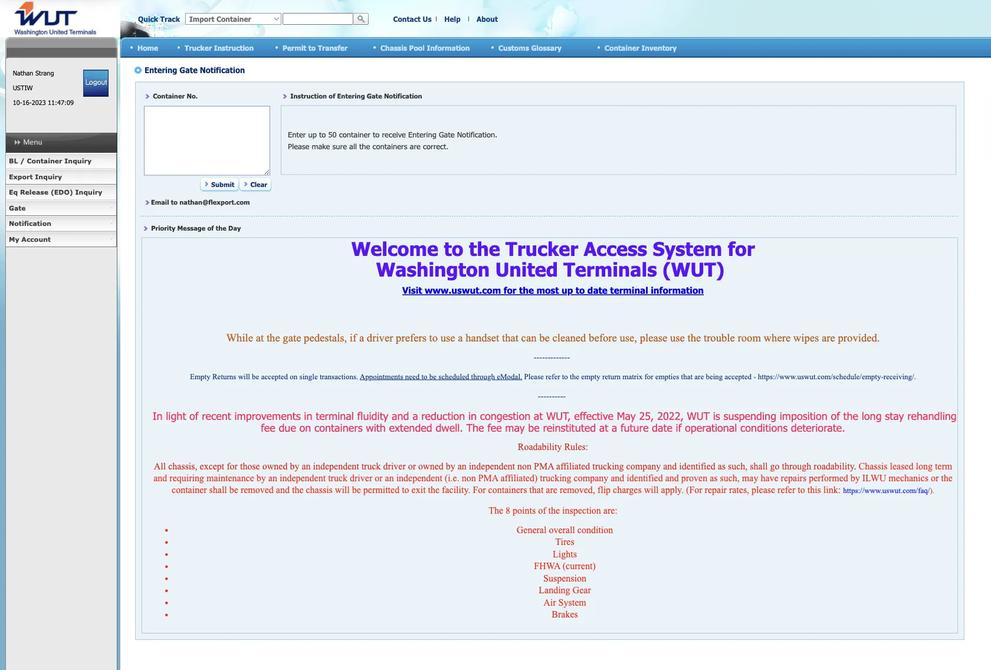Task type: locate. For each thing, give the bounding box(es) containing it.
bl
[[9, 157, 18, 165]]

glossary
[[531, 43, 562, 52]]

help
[[444, 15, 461, 23]]

16-
[[22, 99, 32, 106]]

instruction
[[214, 43, 254, 52]]

0 vertical spatial inquiry
[[64, 157, 91, 165]]

None text field
[[283, 13, 353, 25]]

trucker instruction
[[185, 43, 254, 52]]

container left inventory on the top of page
[[605, 43, 639, 52]]

ustiw
[[13, 84, 33, 92]]

10-16-2023 11:47:09
[[13, 99, 74, 106]]

container
[[605, 43, 639, 52], [27, 157, 62, 165]]

0 horizontal spatial container
[[27, 157, 62, 165]]

2 vertical spatial inquiry
[[75, 188, 102, 196]]

track
[[160, 15, 180, 23]]

inquiry for container
[[64, 157, 91, 165]]

inquiry right (edo) at the top left
[[75, 188, 102, 196]]

my
[[9, 235, 19, 243]]

inquiry for (edo)
[[75, 188, 102, 196]]

permit
[[283, 43, 306, 52]]

login image
[[83, 70, 109, 97]]

inquiry
[[64, 157, 91, 165], [35, 173, 62, 181], [75, 188, 102, 196]]

/
[[20, 157, 25, 165]]

container up export inquiry
[[27, 157, 62, 165]]

11:47:09
[[48, 99, 74, 106]]

quick track
[[138, 15, 180, 23]]

contact us
[[393, 15, 432, 23]]

eq release (edo) inquiry
[[9, 188, 102, 196]]

1 horizontal spatial container
[[605, 43, 639, 52]]

gate link
[[5, 200, 117, 216]]

account
[[21, 235, 51, 243]]

bl / container inquiry link
[[5, 153, 117, 169]]

inquiry up export inquiry link
[[64, 157, 91, 165]]

strang
[[35, 69, 54, 77]]

inquiry down the bl / container inquiry
[[35, 173, 62, 181]]

eq release (edo) inquiry link
[[5, 185, 117, 200]]

container inventory
[[605, 43, 677, 52]]

export
[[9, 173, 33, 181]]

2023
[[32, 99, 46, 106]]



Task type: describe. For each thing, give the bounding box(es) containing it.
export inquiry
[[9, 173, 62, 181]]

(edo)
[[51, 188, 73, 196]]

notification link
[[5, 216, 117, 232]]

contact
[[393, 15, 421, 23]]

information
[[427, 43, 470, 52]]

gate
[[9, 204, 26, 212]]

quick
[[138, 15, 158, 23]]

chassis
[[381, 43, 407, 52]]

export inquiry link
[[5, 169, 117, 185]]

help link
[[444, 15, 461, 23]]

us
[[423, 15, 432, 23]]

inventory
[[642, 43, 677, 52]]

nathan strang
[[13, 69, 54, 77]]

customs glossary
[[498, 43, 562, 52]]

about link
[[477, 15, 498, 23]]

10-
[[13, 99, 22, 106]]

contact us link
[[393, 15, 432, 23]]

bl / container inquiry
[[9, 157, 91, 165]]

transfer
[[318, 43, 348, 52]]

eq
[[9, 188, 18, 196]]

nathan
[[13, 69, 33, 77]]

chassis pool information
[[381, 43, 470, 52]]

home
[[137, 43, 158, 52]]

about
[[477, 15, 498, 23]]

pool
[[409, 43, 425, 52]]

to
[[308, 43, 316, 52]]

notification
[[9, 219, 51, 227]]

trucker
[[185, 43, 212, 52]]

customs
[[498, 43, 529, 52]]

0 vertical spatial container
[[605, 43, 639, 52]]

1 vertical spatial container
[[27, 157, 62, 165]]

my account
[[9, 235, 51, 243]]

permit to transfer
[[283, 43, 348, 52]]

my account link
[[5, 232, 117, 247]]

release
[[20, 188, 48, 196]]

1 vertical spatial inquiry
[[35, 173, 62, 181]]



Task type: vqa. For each thing, say whether or not it's contained in the screenshot.
/
yes



